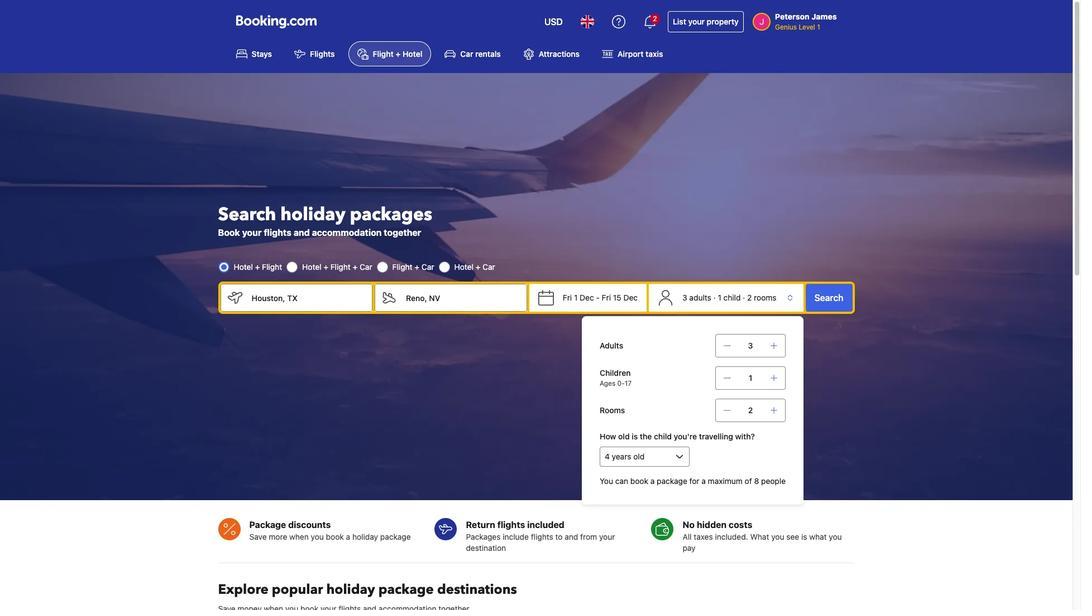 Task type: vqa. For each thing, say whether or not it's contained in the screenshot.
"Area" inside the Embassy Suites By Hilton Arcadia-Pasadena Area
no



Task type: describe. For each thing, give the bounding box(es) containing it.
flights for holiday
[[264, 228, 292, 238]]

save
[[249, 533, 267, 542]]

2 you from the left
[[771, 533, 784, 542]]

+ for hotel + car
[[476, 263, 481, 272]]

no
[[683, 521, 695, 531]]

your inside return flights included packages include flights to and from your destination
[[599, 533, 615, 542]]

property
[[707, 17, 739, 26]]

search for search
[[815, 293, 844, 303]]

+ for flight + car
[[415, 263, 419, 272]]

costs
[[729, 521, 752, 531]]

pay
[[683, 544, 696, 554]]

package
[[249, 521, 286, 531]]

taxis
[[646, 49, 663, 59]]

hotel inside "flight + hotel" link
[[403, 49, 422, 59]]

a inside package discounts save more when you book a holiday package
[[346, 533, 350, 542]]

car rentals link
[[436, 41, 510, 67]]

return
[[466, 521, 495, 531]]

airport taxis link
[[593, 41, 672, 67]]

2 vertical spatial 2
[[748, 406, 753, 416]]

you inside package discounts save more when you book a holiday package
[[311, 533, 324, 542]]

how old is the child you're travelling with?
[[600, 432, 755, 442]]

fri 1 dec - fri 15 dec
[[563, 293, 638, 303]]

ages
[[600, 380, 616, 388]]

0 vertical spatial package
[[657, 477, 687, 486]]

flights
[[310, 49, 335, 59]]

1 inside the peterson james genius level 1
[[817, 23, 820, 31]]

hotel + flight
[[234, 263, 282, 272]]

package inside package discounts save more when you book a holiday package
[[380, 533, 411, 542]]

holiday inside search holiday packages book your flights and accommodation together
[[281, 203, 346, 227]]

book inside package discounts save more when you book a holiday package
[[326, 533, 344, 542]]

adults
[[600, 341, 623, 351]]

adults
[[689, 293, 711, 303]]

accommodation
[[312, 228, 382, 238]]

stays
[[252, 49, 272, 59]]

search for search holiday packages book your flights and accommodation together
[[218, 203, 276, 227]]

hotel + flight + car
[[302, 263, 372, 272]]

-
[[596, 293, 600, 303]]

include
[[503, 533, 529, 542]]

taxes
[[694, 533, 713, 542]]

attractions
[[539, 49, 580, 59]]

1 · from the left
[[714, 293, 716, 303]]

2 button
[[637, 8, 663, 35]]

and inside search holiday packages book your flights and accommodation together
[[294, 228, 310, 238]]

genius
[[775, 23, 797, 31]]

list your property link
[[668, 11, 744, 32]]

children
[[600, 369, 631, 378]]

how
[[600, 432, 616, 442]]

return flights included packages include flights to and from your destination
[[466, 521, 615, 554]]

3 adults · 1 child · 2 rooms
[[682, 293, 777, 303]]

maximum
[[708, 477, 743, 486]]

0 vertical spatial is
[[632, 432, 638, 442]]

can
[[615, 477, 628, 486]]

popular
[[272, 581, 323, 600]]

children ages 0-17
[[600, 369, 632, 388]]

flights link
[[285, 41, 344, 67]]

2 inside button
[[653, 15, 657, 23]]

peterson james genius level 1
[[775, 12, 837, 31]]

3 for 3
[[748, 341, 753, 351]]

usd
[[544, 17, 563, 27]]

+ for hotel + flight + car
[[324, 263, 328, 272]]

see
[[787, 533, 799, 542]]

what
[[750, 533, 769, 542]]

usd button
[[538, 8, 570, 35]]

of
[[745, 477, 752, 486]]

+ for hotel + flight
[[255, 263, 260, 272]]

for
[[690, 477, 700, 486]]

15
[[613, 293, 621, 303]]

list your property
[[673, 17, 739, 26]]

child for 1
[[724, 293, 741, 303]]

1 vertical spatial flights
[[497, 521, 525, 531]]

2 fri from the left
[[602, 293, 611, 303]]

you
[[600, 477, 613, 486]]

more
[[269, 533, 287, 542]]

explore
[[218, 581, 269, 600]]

hotel for hotel + flight
[[234, 263, 253, 272]]

destinations
[[437, 581, 517, 600]]

hotel + car
[[454, 263, 495, 272]]



Task type: locate. For each thing, give the bounding box(es) containing it.
0 vertical spatial 2
[[653, 15, 657, 23]]

attractions link
[[514, 41, 589, 67]]

rentals
[[475, 49, 501, 59]]

book
[[218, 228, 240, 238]]

hidden
[[697, 521, 727, 531]]

0 vertical spatial your
[[688, 17, 705, 26]]

1 horizontal spatial and
[[565, 533, 578, 542]]

explore popular holiday package destinations
[[218, 581, 517, 600]]

1 horizontal spatial a
[[651, 477, 655, 486]]

2 vertical spatial holiday
[[326, 581, 375, 600]]

search inside search holiday packages book your flights and accommodation together
[[218, 203, 276, 227]]

flight
[[373, 49, 394, 59], [262, 263, 282, 272], [331, 263, 351, 272], [392, 263, 413, 272]]

list
[[673, 17, 686, 26]]

2 left list
[[653, 15, 657, 23]]

a right when
[[346, 533, 350, 542]]

fri left -
[[563, 293, 572, 303]]

1 you from the left
[[311, 533, 324, 542]]

2 horizontal spatial you
[[829, 533, 842, 542]]

2 horizontal spatial your
[[688, 17, 705, 26]]

Where from? field
[[243, 284, 373, 312]]

flights down 'included' at the bottom
[[531, 533, 553, 542]]

1 vertical spatial search
[[815, 293, 844, 303]]

you down discounts
[[311, 533, 324, 542]]

1 horizontal spatial ·
[[743, 293, 745, 303]]

1 vertical spatial your
[[242, 228, 262, 238]]

1
[[817, 23, 820, 31], [574, 293, 578, 303], [718, 293, 721, 303], [749, 374, 752, 383]]

and right to
[[565, 533, 578, 542]]

2 left rooms at the right top of the page
[[747, 293, 752, 303]]

when
[[289, 533, 309, 542]]

1 horizontal spatial search
[[815, 293, 844, 303]]

you right what on the bottom of the page
[[829, 533, 842, 542]]

destination
[[466, 544, 506, 554]]

search button
[[806, 284, 853, 312]]

and
[[294, 228, 310, 238], [565, 533, 578, 542]]

your
[[688, 17, 705, 26], [242, 228, 262, 238], [599, 533, 615, 542]]

search inside button
[[815, 293, 844, 303]]

booking.com online hotel reservations image
[[236, 15, 316, 28]]

is right old
[[632, 432, 638, 442]]

included.
[[715, 533, 748, 542]]

book
[[630, 477, 648, 486], [326, 533, 344, 542]]

discounts
[[288, 521, 331, 531]]

0 vertical spatial holiday
[[281, 203, 346, 227]]

you left "see"
[[771, 533, 784, 542]]

3 for 3 adults · 1 child · 2 rooms
[[682, 293, 687, 303]]

3
[[682, 293, 687, 303], [748, 341, 753, 351]]

0 horizontal spatial your
[[242, 228, 262, 238]]

holiday right popular
[[326, 581, 375, 600]]

child
[[724, 293, 741, 303], [654, 432, 672, 442]]

and left accommodation
[[294, 228, 310, 238]]

rooms
[[754, 293, 777, 303]]

the
[[640, 432, 652, 442]]

2 vertical spatial your
[[599, 533, 615, 542]]

dec left -
[[580, 293, 594, 303]]

and inside return flights included packages include flights to and from your destination
[[565, 533, 578, 542]]

0 horizontal spatial flights
[[264, 228, 292, 238]]

flights up hotel + flight
[[264, 228, 292, 238]]

people
[[761, 477, 786, 486]]

child right the
[[654, 432, 672, 442]]

0 horizontal spatial dec
[[580, 293, 594, 303]]

a
[[651, 477, 655, 486], [702, 477, 706, 486], [346, 533, 350, 542]]

holiday up accommodation
[[281, 203, 346, 227]]

flight + hotel link
[[348, 41, 431, 67]]

no hidden costs all taxes included. what you see is what you pay
[[683, 521, 842, 554]]

0-
[[617, 380, 625, 388]]

0 horizontal spatial book
[[326, 533, 344, 542]]

with?
[[735, 432, 755, 442]]

2 horizontal spatial a
[[702, 477, 706, 486]]

· right adults
[[714, 293, 716, 303]]

your right book
[[242, 228, 262, 238]]

1 vertical spatial is
[[801, 533, 807, 542]]

child right adults
[[724, 293, 741, 303]]

0 vertical spatial flights
[[264, 228, 292, 238]]

2 vertical spatial flights
[[531, 533, 553, 542]]

dec
[[580, 293, 594, 303], [624, 293, 638, 303]]

to
[[555, 533, 563, 542]]

1 vertical spatial package
[[380, 533, 411, 542]]

0 vertical spatial child
[[724, 293, 741, 303]]

book right can
[[630, 477, 648, 486]]

+
[[396, 49, 401, 59], [255, 263, 260, 272], [324, 263, 328, 272], [353, 263, 358, 272], [415, 263, 419, 272], [476, 263, 481, 272]]

flights
[[264, 228, 292, 238], [497, 521, 525, 531], [531, 533, 553, 542]]

book down discounts
[[326, 533, 344, 542]]

1 vertical spatial and
[[565, 533, 578, 542]]

1 horizontal spatial 3
[[748, 341, 753, 351]]

hotel
[[403, 49, 422, 59], [234, 263, 253, 272], [302, 263, 321, 272], [454, 263, 474, 272]]

0 vertical spatial and
[[294, 228, 310, 238]]

+ for flight + hotel
[[396, 49, 401, 59]]

flight + car
[[392, 263, 434, 272]]

is
[[632, 432, 638, 442], [801, 533, 807, 542]]

flights up include at left bottom
[[497, 521, 525, 531]]

2 dec from the left
[[624, 293, 638, 303]]

1 vertical spatial 2
[[747, 293, 752, 303]]

travelling
[[699, 432, 733, 442]]

your inside search holiday packages book your flights and accommodation together
[[242, 228, 262, 238]]

airport
[[618, 49, 644, 59]]

included
[[527, 521, 565, 531]]

17
[[625, 380, 632, 388]]

1 horizontal spatial book
[[630, 477, 648, 486]]

0 horizontal spatial search
[[218, 203, 276, 227]]

is right "see"
[[801, 533, 807, 542]]

holiday up explore popular holiday package destinations
[[352, 533, 378, 542]]

your right from at the bottom of the page
[[599, 533, 615, 542]]

3 you from the left
[[829, 533, 842, 542]]

packages
[[350, 203, 432, 227]]

1 horizontal spatial dec
[[624, 293, 638, 303]]

holiday inside package discounts save more when you book a holiday package
[[352, 533, 378, 542]]

2 up with?
[[748, 406, 753, 416]]

from
[[580, 533, 597, 542]]

level
[[799, 23, 815, 31]]

2 horizontal spatial flights
[[531, 533, 553, 542]]

0 vertical spatial search
[[218, 203, 276, 227]]

dec right 15
[[624, 293, 638, 303]]

a right can
[[651, 477, 655, 486]]

0 horizontal spatial child
[[654, 432, 672, 442]]

flights for flights
[[531, 533, 553, 542]]

2 · from the left
[[743, 293, 745, 303]]

+ inside "flight + hotel" link
[[396, 49, 401, 59]]

child for the
[[654, 432, 672, 442]]

fri
[[563, 293, 572, 303], [602, 293, 611, 303]]

old
[[618, 432, 630, 442]]

what
[[809, 533, 827, 542]]

you're
[[674, 432, 697, 442]]

together
[[384, 228, 421, 238]]

all
[[683, 533, 692, 542]]

packages
[[466, 533, 501, 542]]

1 horizontal spatial flights
[[497, 521, 525, 531]]

3 left adults
[[682, 293, 687, 303]]

1 horizontal spatial your
[[599, 533, 615, 542]]

0 horizontal spatial a
[[346, 533, 350, 542]]

package
[[657, 477, 687, 486], [380, 533, 411, 542], [378, 581, 434, 600]]

car inside 'link'
[[460, 49, 473, 59]]

flight + hotel
[[373, 49, 422, 59]]

1 horizontal spatial you
[[771, 533, 784, 542]]

rooms
[[600, 406, 625, 416]]

car rentals
[[460, 49, 501, 59]]

·
[[714, 293, 716, 303], [743, 293, 745, 303]]

you can book a package for a maximum of 8 people
[[600, 477, 786, 486]]

your right list
[[688, 17, 705, 26]]

peterson
[[775, 12, 810, 21]]

0 horizontal spatial ·
[[714, 293, 716, 303]]

hotel for hotel + flight + car
[[302, 263, 321, 272]]

james
[[812, 12, 837, 21]]

1 vertical spatial child
[[654, 432, 672, 442]]

1 horizontal spatial is
[[801, 533, 807, 542]]

is inside the no hidden costs all taxes included. what you see is what you pay
[[801, 533, 807, 542]]

car
[[460, 49, 473, 59], [360, 263, 372, 272], [422, 263, 434, 272], [483, 263, 495, 272]]

1 vertical spatial book
[[326, 533, 344, 542]]

0 horizontal spatial and
[[294, 228, 310, 238]]

search
[[218, 203, 276, 227], [815, 293, 844, 303]]

hotel for hotel + car
[[454, 263, 474, 272]]

8
[[754, 477, 759, 486]]

stays link
[[227, 41, 281, 67]]

you
[[311, 533, 324, 542], [771, 533, 784, 542], [829, 533, 842, 542]]

1 vertical spatial 3
[[748, 341, 753, 351]]

· left rooms at the right top of the page
[[743, 293, 745, 303]]

airport taxis
[[618, 49, 663, 59]]

1 horizontal spatial fri
[[602, 293, 611, 303]]

0 horizontal spatial is
[[632, 432, 638, 442]]

0 horizontal spatial fri
[[563, 293, 572, 303]]

a right for
[[702, 477, 706, 486]]

1 horizontal spatial child
[[724, 293, 741, 303]]

0 vertical spatial book
[[630, 477, 648, 486]]

Where to? field
[[397, 284, 527, 312]]

0 horizontal spatial you
[[311, 533, 324, 542]]

flights inside search holiday packages book your flights and accommodation together
[[264, 228, 292, 238]]

1 vertical spatial holiday
[[352, 533, 378, 542]]

3 down 3 adults · 1 child · 2 rooms
[[748, 341, 753, 351]]

2 vertical spatial package
[[378, 581, 434, 600]]

fri right -
[[602, 293, 611, 303]]

0 vertical spatial 3
[[682, 293, 687, 303]]

0 horizontal spatial 3
[[682, 293, 687, 303]]

1 fri from the left
[[563, 293, 572, 303]]

1 dec from the left
[[580, 293, 594, 303]]

search holiday packages book your flights and accommodation together
[[218, 203, 432, 238]]

package discounts save more when you book a holiday package
[[249, 521, 411, 542]]



